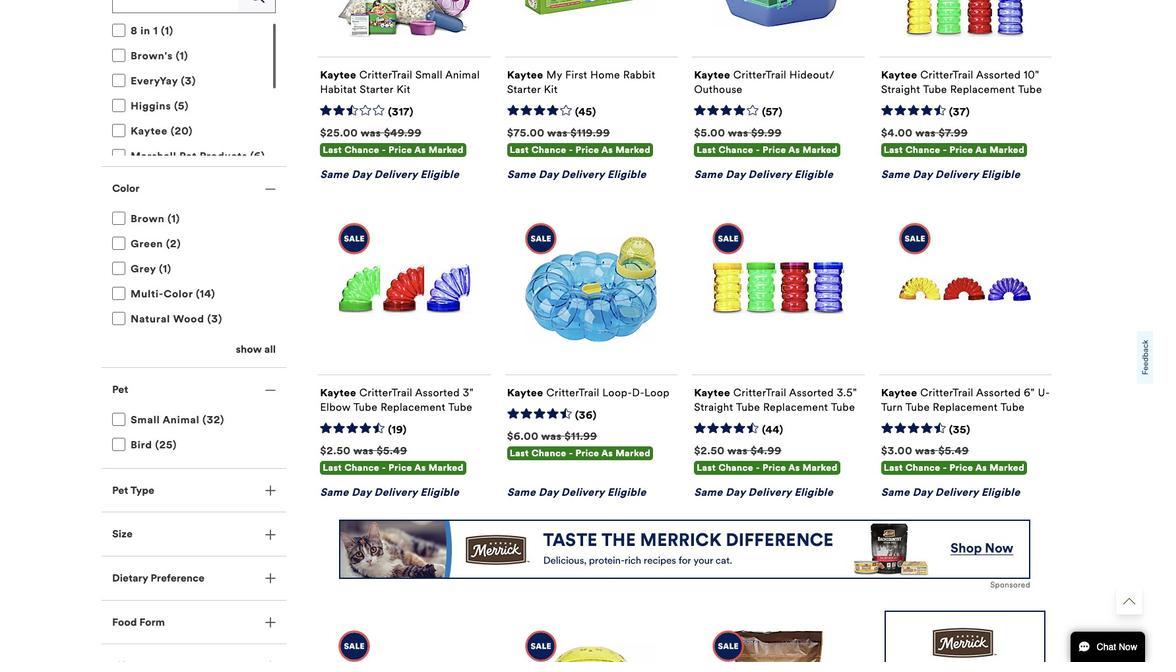 Task type: vqa. For each thing, say whether or not it's contained in the screenshot.


Task type: locate. For each thing, give the bounding box(es) containing it.
green
[[131, 237, 163, 250]]

0 vertical spatial animal
[[445, 68, 480, 81]]

was for (57)
[[728, 126, 748, 139]]

price inside $5.00 was $9.99 last chance - price as marked
[[763, 144, 786, 155]]

last for my first home rabbit starter kit
[[510, 144, 529, 155]]

2 kit from the left
[[544, 83, 558, 96]]

assorted inside crittertrail assorted 6" u- turn tube replacement tube
[[976, 387, 1021, 399]]

chance for (37)
[[906, 144, 941, 155]]

0 vertical spatial straight
[[881, 83, 920, 96]]

same day delivery eligible down $4.00 was $7.99 last chance - price as marked
[[881, 168, 1020, 181]]

day for (36)
[[539, 486, 558, 499]]

day down $75.00 was $119.99 last chance - price as marked
[[539, 168, 558, 181]]

chance inside the $2.50 was $5.49 last chance - price as marked
[[344, 462, 379, 474]]

$5.00 was $9.99 last chance - price as marked
[[694, 126, 838, 155]]

1 horizontal spatial starter
[[507, 83, 541, 96]]

was inside $2.50 was $4.99 last chance - price as marked
[[727, 445, 748, 457]]

price down $11.99
[[576, 448, 599, 459]]

1 kit from the left
[[397, 83, 411, 96]]

1 vertical spatial straight
[[694, 401, 733, 414]]

0 horizontal spatial animal
[[163, 414, 200, 426]]

kit inside my first home rabbit starter kit
[[544, 83, 558, 96]]

as inside $3.00 was $5.49 last chance - price as marked
[[976, 462, 987, 474]]

1 horizontal spatial kit
[[544, 83, 558, 96]]

as inside the $25.00 was $49.99 last chance - price as marked
[[414, 144, 426, 155]]

(1) right grey
[[159, 262, 171, 275]]

assorted left 6" at the bottom of the page
[[976, 387, 1021, 399]]

marked inside $4.00 was $7.99 last chance - price as marked
[[990, 144, 1025, 155]]

4 plus icon 2 button from the top
[[102, 601, 286, 644]]

1 horizontal spatial $2.50
[[694, 445, 725, 457]]

45 reviews element
[[575, 105, 596, 119]]

price for (37)
[[950, 144, 973, 155]]

delivery
[[374, 168, 418, 181], [561, 168, 605, 181], [748, 168, 792, 181], [935, 168, 979, 181], [374, 486, 418, 499], [561, 486, 605, 499], [748, 486, 792, 499], [935, 486, 979, 499]]

day down $5.00 was $9.99 last chance - price as marked
[[726, 168, 746, 181]]

- inside $3.00 was $5.49 last chance - price as marked
[[943, 462, 947, 474]]

1 vertical spatial pet
[[112, 383, 128, 396]]

price inside $2.50 was $4.99 last chance - price as marked
[[763, 462, 786, 474]]

assorted inside crittertrail assorted 3" elbow tube replacement tube
[[415, 387, 460, 399]]

3"
[[463, 387, 474, 399]]

starter up $75.00
[[507, 83, 541, 96]]

color button
[[102, 167, 286, 210]]

day down the $25.00 was $49.99 last chance - price as marked
[[352, 168, 371, 181]]

0 horizontal spatial pet
[[112, 383, 128, 396]]

same day delivery eligible for (317)
[[320, 168, 459, 181]]

assorted left 10"
[[976, 68, 1021, 81]]

marked inside $3.00 was $5.49 last chance - price as marked
[[990, 462, 1025, 474]]

assorted inside the crittertrail assorted 10" straight tube replacement tube
[[976, 68, 1021, 81]]

last
[[323, 144, 342, 155], [510, 144, 529, 155], [697, 144, 716, 155], [884, 144, 903, 155], [510, 448, 529, 459], [323, 462, 342, 474], [697, 462, 716, 474], [884, 462, 903, 474]]

delivery down $2.50 was $4.99 last chance - price as marked
[[748, 486, 792, 499]]

price
[[389, 144, 412, 155], [576, 144, 599, 155], [763, 144, 786, 155], [950, 144, 973, 155], [576, 448, 599, 459], [389, 462, 412, 474], [763, 462, 786, 474], [950, 462, 973, 474]]

higgins
[[131, 100, 171, 112]]

44 reviews element
[[762, 424, 784, 437]]

0 horizontal spatial color
[[112, 182, 140, 195]]

1 horizontal spatial pet
[[179, 150, 197, 162]]

starter
[[360, 83, 394, 96], [507, 83, 541, 96]]

price inside $4.00 was $7.99 last chance - price as marked
[[950, 144, 973, 155]]

8 in 1 (1)
[[131, 25, 173, 37]]

last inside $75.00 was $119.99 last chance - price as marked
[[510, 144, 529, 155]]

kaytee up turn
[[881, 387, 918, 399]]

was left $7.99
[[916, 126, 936, 139]]

chance inside $2.50 was $4.99 last chance - price as marked
[[719, 462, 754, 474]]

tube down 3.5"
[[831, 401, 855, 414]]

assorted inside crittertrail assorted 3.5" straight tube replacement tube
[[789, 387, 834, 399]]

same day delivery eligible down $5.00 was $9.99 last chance - price as marked
[[694, 168, 833, 181]]

chance inside $3.00 was $5.49 last chance - price as marked
[[906, 462, 941, 474]]

- inside $75.00 was $119.99 last chance - price as marked
[[569, 144, 573, 155]]

$25.00 was $49.99 last chance - price as marked
[[320, 126, 464, 155]]

2 plus icon 2 button from the top
[[102, 513, 286, 556]]

was left $9.99
[[728, 126, 748, 139]]

animal inside crittertrail small animal habitat starter kit
[[445, 68, 480, 81]]

higgins (5)
[[131, 100, 189, 112]]

was inside the $2.50 was $5.49 last chance - price as marked
[[353, 445, 374, 457]]

as inside $2.50 was $4.99 last chance - price as marked
[[789, 462, 800, 474]]

tube right elbow
[[353, 401, 378, 414]]

kaytee for crittertrail hideout/ outhouse
[[694, 68, 731, 81]]

- inside $6.00 was $11.99 last chance - price as marked
[[569, 448, 573, 459]]

straight for crittertrail assorted 3.5" straight tube replacement tube
[[694, 401, 733, 414]]

straight
[[881, 83, 920, 96], [694, 401, 733, 414]]

starter for my
[[507, 83, 541, 96]]

crittertrail inside the crittertrail assorted 10" straight tube replacement tube
[[921, 68, 974, 81]]

last for crittertrail assorted 3" elbow tube replacement tube
[[323, 462, 342, 474]]

replacement up (19)
[[381, 401, 446, 414]]

0 horizontal spatial $2.50
[[320, 445, 351, 457]]

2 plus icon 2 image from the top
[[265, 530, 276, 540]]

scroll to top image
[[1124, 596, 1135, 608]]

kit for crittertrail
[[397, 83, 411, 96]]

- inside $4.00 was $7.99 last chance - price as marked
[[943, 144, 947, 155]]

(1) for grey (1)
[[159, 262, 171, 275]]

1 horizontal spatial animal
[[445, 68, 480, 81]]

as inside $4.00 was $7.99 last chance - price as marked
[[976, 144, 987, 155]]

eligible for (36)
[[607, 486, 646, 499]]

color up the brown
[[112, 182, 140, 195]]

price inside $3.00 was $5.49 last chance - price as marked
[[950, 462, 973, 474]]

tube up $4.99
[[736, 401, 760, 414]]

same day delivery eligible
[[320, 168, 459, 181], [507, 168, 646, 181], [694, 168, 833, 181], [881, 168, 1020, 181], [320, 486, 459, 499], [507, 486, 646, 499], [694, 486, 833, 499], [881, 486, 1020, 499]]

price inside $75.00 was $119.99 last chance - price as marked
[[576, 144, 599, 155]]

price down $7.99
[[950, 144, 973, 155]]

day for (37)
[[913, 168, 933, 181]]

starter inside crittertrail small animal habitat starter kit
[[360, 83, 394, 96]]

loop
[[645, 387, 670, 399]]

(1) right brown's
[[176, 50, 188, 62]]

chance inside $5.00 was $9.99 last chance - price as marked
[[719, 144, 754, 155]]

chance
[[344, 144, 379, 155], [532, 144, 567, 155], [719, 144, 754, 155], [906, 144, 941, 155], [532, 448, 567, 459], [344, 462, 379, 474], [719, 462, 754, 474], [906, 462, 941, 474]]

kaytee
[[320, 68, 356, 81], [507, 68, 543, 81], [694, 68, 731, 81], [881, 68, 918, 81], [131, 125, 168, 137], [320, 387, 356, 399], [507, 387, 543, 399], [694, 387, 731, 399], [881, 387, 918, 399]]

starter inside my first home rabbit starter kit
[[507, 83, 541, 96]]

kit
[[397, 83, 411, 96], [544, 83, 558, 96]]

crittertrail up (57)
[[734, 68, 787, 81]]

$3.00
[[881, 445, 913, 457]]

1 horizontal spatial straight
[[881, 83, 920, 96]]

delivery down $5.00 was $9.99 last chance - price as marked
[[748, 168, 792, 181]]

1 horizontal spatial $5.49
[[938, 445, 969, 457]]

same
[[320, 168, 349, 181], [507, 168, 536, 181], [694, 168, 723, 181], [881, 168, 910, 181], [320, 486, 349, 499], [507, 486, 536, 499], [694, 486, 723, 499], [881, 486, 910, 499]]

$2.50 inside $2.50 was $4.99 last chance - price as marked
[[694, 445, 725, 457]]

(3) right wood
[[207, 313, 222, 325]]

replacement up (37)
[[950, 83, 1015, 96]]

-
[[382, 144, 386, 155], [569, 144, 573, 155], [756, 144, 760, 155], [943, 144, 947, 155], [569, 448, 573, 459], [382, 462, 386, 474], [756, 462, 760, 474], [943, 462, 947, 474]]

same for (45)
[[507, 168, 536, 181]]

(25)
[[155, 439, 177, 451]]

marshall
[[131, 150, 176, 162]]

price inside the $25.00 was $49.99 last chance - price as marked
[[389, 144, 412, 155]]

price for (19)
[[389, 462, 412, 474]]

- for (19)
[[382, 462, 386, 474]]

small
[[416, 68, 443, 81], [131, 414, 160, 426]]

last inside the $2.50 was $5.49 last chance - price as marked
[[323, 462, 342, 474]]

(44)
[[762, 424, 784, 436]]

last inside $4.00 was $7.99 last chance - price as marked
[[884, 144, 903, 155]]

crittertrail up (19)
[[359, 387, 412, 399]]

marked for (19)
[[429, 462, 464, 474]]

$5.49 for (19)
[[377, 445, 407, 457]]

day down $6.00 was $11.99 last chance - price as marked
[[539, 486, 558, 499]]

as for (37)
[[976, 144, 987, 155]]

(14)
[[196, 288, 215, 300]]

2 $5.49 from the left
[[938, 445, 969, 457]]

2 $2.50 from the left
[[694, 445, 725, 457]]

$2.50 for elbow
[[320, 445, 351, 457]]

$5.49 down 35 reviews element
[[938, 445, 969, 457]]

chance inside $4.00 was $7.99 last chance - price as marked
[[906, 144, 941, 155]]

delivery for (36)
[[561, 486, 605, 499]]

last inside $6.00 was $11.99 last chance - price as marked
[[510, 448, 529, 459]]

was for (19)
[[353, 445, 374, 457]]

all
[[264, 343, 276, 355]]

replacement inside crittertrail assorted 3.5" straight tube replacement tube
[[763, 401, 828, 414]]

styled arrow button link
[[1116, 588, 1143, 615]]

was right the $6.00
[[541, 430, 562, 443]]

- inside the $25.00 was $49.99 last chance - price as marked
[[382, 144, 386, 155]]

same day delivery eligible for (44)
[[694, 486, 833, 499]]

crittertrail inside crittertrail small animal habitat starter kit
[[359, 68, 412, 81]]

$5.49 inside the $2.50 was $5.49 last chance - price as marked
[[377, 445, 407, 457]]

$7.99
[[939, 126, 968, 139]]

brown's (1)
[[131, 50, 188, 62]]

chance for (45)
[[532, 144, 567, 155]]

kaytee (20)
[[131, 125, 193, 137]]

crittertrail up (35)
[[921, 387, 974, 399]]

starter up (317)
[[360, 83, 394, 96]]

kit up (317)
[[397, 83, 411, 96]]

marked inside $75.00 was $119.99 last chance - price as marked
[[616, 144, 651, 155]]

crittertrail inside crittertrail assorted 3" elbow tube replacement tube
[[359, 387, 412, 399]]

crittertrail inside crittertrail assorted 6" u- turn tube replacement tube
[[921, 387, 974, 399]]

replacement inside the crittertrail assorted 10" straight tube replacement tube
[[950, 83, 1015, 96]]

was left $4.99
[[727, 445, 748, 457]]

price inside the $2.50 was $5.49 last chance - price as marked
[[389, 462, 412, 474]]

delivery down the $25.00 was $49.99 last chance - price as marked
[[374, 168, 418, 181]]

chance inside $6.00 was $11.99 last chance - price as marked
[[532, 448, 567, 459]]

0 vertical spatial small
[[416, 68, 443, 81]]

same day delivery eligible down $3.00 was $5.49 last chance - price as marked
[[881, 486, 1020, 499]]

outhouse
[[694, 83, 743, 96]]

loop-
[[603, 387, 632, 399]]

- inside $2.50 was $4.99 last chance - price as marked
[[756, 462, 760, 474]]

(3) up (5)
[[181, 75, 196, 87]]

small up $49.99
[[416, 68, 443, 81]]

marked inside $5.00 was $9.99 last chance - price as marked
[[803, 144, 838, 155]]

turn
[[881, 401, 903, 414]]

kit inside crittertrail small animal habitat starter kit
[[397, 83, 411, 96]]

- inside the $2.50 was $5.49 last chance - price as marked
[[382, 462, 386, 474]]

as inside the $2.50 was $5.49 last chance - price as marked
[[414, 462, 426, 474]]

crittertrail up (36)
[[547, 387, 600, 399]]

0 vertical spatial color
[[112, 182, 140, 195]]

was right $3.00
[[915, 445, 936, 457]]

37 reviews element
[[949, 105, 970, 119]]

eligible for (317)
[[420, 168, 459, 181]]

kaytee up habitat
[[320, 68, 356, 81]]

replacement for (19)
[[381, 401, 446, 414]]

green (2)
[[131, 237, 181, 250]]

day down $4.00 was $7.99 last chance - price as marked
[[913, 168, 933, 181]]

last inside $2.50 was $4.99 last chance - price as marked
[[697, 462, 716, 474]]

$5.49
[[377, 445, 407, 457], [938, 445, 969, 457]]

0 horizontal spatial $5.49
[[377, 445, 407, 457]]

same day delivery eligible down $75.00 was $119.99 last chance - price as marked
[[507, 168, 646, 181]]

products
[[200, 150, 247, 162]]

(1) up (2)
[[168, 212, 180, 225]]

was inside the $25.00 was $49.99 last chance - price as marked
[[361, 126, 381, 139]]

marked for (37)
[[990, 144, 1025, 155]]

$4.00 was $7.99 last chance - price as marked
[[881, 126, 1025, 155]]

1 vertical spatial (3)
[[207, 313, 222, 325]]

eligible for (44)
[[794, 486, 833, 499]]

replacement inside crittertrail assorted 3" elbow tube replacement tube
[[381, 401, 446, 414]]

$119.99
[[571, 126, 610, 139]]

was inside $3.00 was $5.49 last chance - price as marked
[[915, 445, 936, 457]]

as for (44)
[[789, 462, 800, 474]]

1 starter from the left
[[360, 83, 394, 96]]

crittertrail up (317)
[[359, 68, 412, 81]]

as for (36)
[[602, 448, 613, 459]]

0 horizontal spatial straight
[[694, 401, 733, 414]]

kit down my
[[544, 83, 558, 96]]

brown (1)
[[131, 212, 180, 225]]

plus icon 2 image
[[265, 486, 276, 496], [265, 530, 276, 540], [265, 574, 276, 584], [265, 617, 276, 628]]

price down $49.99
[[389, 144, 412, 155]]

was inside $5.00 was $9.99 last chance - price as marked
[[728, 126, 748, 139]]

$3.00 was $5.49 last chance - price as marked
[[881, 445, 1025, 474]]

crittertrail inside crittertrail assorted 3.5" straight tube replacement tube
[[734, 387, 787, 399]]

kaytee right loop at the right of page
[[694, 387, 731, 399]]

$2.50 for straight
[[694, 445, 725, 457]]

0 horizontal spatial kit
[[397, 83, 411, 96]]

marked inside $2.50 was $4.99 last chance - price as marked
[[803, 462, 838, 474]]

1 vertical spatial small
[[131, 414, 160, 426]]

day down the $2.50 was $5.49 last chance - price as marked
[[352, 486, 371, 499]]

1 $2.50 from the left
[[320, 445, 351, 457]]

was inside $75.00 was $119.99 last chance - price as marked
[[547, 126, 568, 139]]

chance inside the $25.00 was $49.99 last chance - price as marked
[[344, 144, 379, 155]]

$2.50
[[320, 445, 351, 457], [694, 445, 725, 457]]

replacement for (37)
[[950, 83, 1015, 96]]

$5.49 inside $3.00 was $5.49 last chance - price as marked
[[938, 445, 969, 457]]

as inside $6.00 was $11.99 last chance - price as marked
[[602, 448, 613, 459]]

(1)
[[161, 25, 173, 37], [176, 50, 188, 62], [168, 212, 180, 225], [159, 262, 171, 275]]

$2.50 inside the $2.50 was $5.49 last chance - price as marked
[[320, 445, 351, 457]]

straight inside crittertrail assorted 3.5" straight tube replacement tube
[[694, 401, 733, 414]]

kaytee up elbow
[[320, 387, 356, 399]]

8
[[131, 25, 138, 37]]

1 horizontal spatial small
[[416, 68, 443, 81]]

same for (317)
[[320, 168, 349, 181]]

was for (36)
[[541, 430, 562, 443]]

$2.50 down elbow
[[320, 445, 351, 457]]

crittertrail inside crittertrail hideout/ outhouse
[[734, 68, 787, 81]]

delivery down $4.00 was $7.99 last chance - price as marked
[[935, 168, 979, 181]]

(3)
[[181, 75, 196, 87], [207, 313, 222, 325]]

small up bird
[[131, 414, 160, 426]]

chance for (44)
[[719, 462, 754, 474]]

6"
[[1024, 387, 1035, 399]]

kaytee for crittertrail small animal habitat starter kit
[[320, 68, 356, 81]]

- inside $5.00 was $9.99 last chance - price as marked
[[756, 144, 760, 155]]

kaytee up $4.00
[[881, 68, 918, 81]]

tube down the 3"
[[448, 401, 473, 414]]

crittertrail for crittertrail assorted 6" u- turn tube replacement tube
[[921, 387, 974, 399]]

day
[[352, 168, 371, 181], [539, 168, 558, 181], [726, 168, 746, 181], [913, 168, 933, 181], [352, 486, 371, 499], [539, 486, 558, 499], [726, 486, 746, 499], [913, 486, 933, 499]]

was inside $4.00 was $7.99 last chance - price as marked
[[916, 126, 936, 139]]

kaytee up outhouse at right
[[694, 68, 731, 81]]

(35)
[[949, 424, 971, 436]]

straight inside the crittertrail assorted 10" straight tube replacement tube
[[881, 83, 920, 96]]

search icon 3 image
[[249, 0, 265, 3]]

marked
[[429, 144, 464, 155], [616, 144, 651, 155], [803, 144, 838, 155], [990, 144, 1025, 155], [616, 448, 651, 459], [429, 462, 464, 474], [803, 462, 838, 474], [990, 462, 1025, 474]]

delivery down $75.00 was $119.99 last chance - price as marked
[[561, 168, 605, 181]]

same day delivery eligible down the $2.50 was $5.49 last chance - price as marked
[[320, 486, 459, 499]]

color up natural wood (3)
[[164, 288, 193, 300]]

assorted left the 3"
[[415, 387, 460, 399]]

day down $3.00 was $5.49 last chance - price as marked
[[913, 486, 933, 499]]

price for (44)
[[763, 462, 786, 474]]

kaytee left my
[[507, 68, 543, 81]]

crittertrail up (44)
[[734, 387, 787, 399]]

same for (19)
[[320, 486, 349, 499]]

crittertrail for crittertrail assorted 3" elbow tube replacement tube
[[359, 387, 412, 399]]

replacement for (44)
[[763, 401, 828, 414]]

4 plus icon 2 image from the top
[[265, 617, 276, 628]]

as inside $75.00 was $119.99 last chance - price as marked
[[602, 144, 613, 155]]

price down $9.99
[[763, 144, 786, 155]]

2 starter from the left
[[507, 83, 541, 96]]

price down $119.99
[[576, 144, 599, 155]]

price for (35)
[[950, 462, 973, 474]]

last inside $3.00 was $5.49 last chance - price as marked
[[884, 462, 903, 474]]

was inside $6.00 was $11.99 last chance - price as marked
[[541, 430, 562, 443]]

day for (44)
[[726, 486, 746, 499]]

delivery down the $2.50 was $5.49 last chance - price as marked
[[374, 486, 418, 499]]

plus icon 2 button
[[102, 469, 286, 512], [102, 513, 286, 556], [102, 557, 286, 600], [102, 601, 286, 644]]

price down $4.99
[[763, 462, 786, 474]]

was
[[361, 126, 381, 139], [547, 126, 568, 139], [728, 126, 748, 139], [916, 126, 936, 139], [541, 430, 562, 443], [353, 445, 374, 457], [727, 445, 748, 457], [915, 445, 936, 457]]

crittertrail up (37)
[[921, 68, 974, 81]]

delivery down $3.00 was $5.49 last chance - price as marked
[[935, 486, 979, 499]]

my first home rabbit starter kit
[[507, 68, 656, 96]]

1 horizontal spatial color
[[164, 288, 193, 300]]

0 vertical spatial (3)
[[181, 75, 196, 87]]

last for crittertrail loop-d-loop
[[510, 448, 529, 459]]

same day delivery eligible down $6.00 was $11.99 last chance - price as marked
[[507, 486, 646, 499]]

as inside $5.00 was $9.99 last chance - price as marked
[[789, 144, 800, 155]]

replacement
[[950, 83, 1015, 96], [381, 401, 446, 414], [763, 401, 828, 414], [933, 401, 998, 414]]

0 horizontal spatial starter
[[360, 83, 394, 96]]

delivery for (317)
[[374, 168, 418, 181]]

was right $75.00
[[547, 126, 568, 139]]

marked inside the $2.50 was $5.49 last chance - price as marked
[[429, 462, 464, 474]]

marked inside the $25.00 was $49.99 last chance - price as marked
[[429, 144, 464, 155]]

replacement up (44)
[[763, 401, 828, 414]]

price down 19 reviews element
[[389, 462, 412, 474]]

$2.50 left $4.99
[[694, 445, 725, 457]]

price for (317)
[[389, 144, 412, 155]]

price down 35 reviews element
[[950, 462, 973, 474]]

kaytee for crittertrail assorted 6" u- turn tube replacement tube
[[881, 387, 918, 399]]

replacement up (35)
[[933, 401, 998, 414]]

chance inside $75.00 was $119.99 last chance - price as marked
[[532, 144, 567, 155]]

price inside $6.00 was $11.99 last chance - price as marked
[[576, 448, 599, 459]]

delivery down $6.00 was $11.99 last chance - price as marked
[[561, 486, 605, 499]]

assorted left 3.5"
[[789, 387, 834, 399]]

1 plus icon 2 button from the top
[[102, 469, 286, 512]]

last inside the $25.00 was $49.99 last chance - price as marked
[[323, 144, 342, 155]]

same day delivery eligible down the $25.00 was $49.99 last chance - price as marked
[[320, 168, 459, 181]]

same day delivery eligible for (57)
[[694, 168, 833, 181]]

delivery for (35)
[[935, 486, 979, 499]]

was down crittertrail assorted 3" elbow tube replacement tube
[[353, 445, 374, 457]]

marked for (35)
[[990, 462, 1025, 474]]

animal
[[445, 68, 480, 81], [163, 414, 200, 426]]

same for (36)
[[507, 486, 536, 499]]

as for (35)
[[976, 462, 987, 474]]

same day delivery eligible down $2.50 was $4.99 last chance - price as marked
[[694, 486, 833, 499]]

assorted for 3"
[[415, 387, 460, 399]]

was right the $25.00
[[361, 126, 381, 139]]

last inside $5.00 was $9.99 last chance - price as marked
[[697, 144, 716, 155]]

$5.49 down 19 reviews element
[[377, 445, 407, 457]]

assorted
[[976, 68, 1021, 81], [415, 387, 460, 399], [789, 387, 834, 399], [976, 387, 1021, 399]]

marked inside $6.00 was $11.99 last chance - price as marked
[[616, 448, 651, 459]]

day down $2.50 was $4.99 last chance - price as marked
[[726, 486, 746, 499]]

1 $5.49 from the left
[[377, 445, 407, 457]]

as
[[414, 144, 426, 155], [602, 144, 613, 155], [789, 144, 800, 155], [976, 144, 987, 155], [602, 448, 613, 459], [414, 462, 426, 474], [789, 462, 800, 474], [976, 462, 987, 474]]

0 horizontal spatial (3)
[[181, 75, 196, 87]]

$11.99
[[565, 430, 597, 443]]



Task type: describe. For each thing, give the bounding box(es) containing it.
chance for (57)
[[719, 144, 754, 155]]

habitat
[[320, 83, 357, 96]]

0 vertical spatial pet
[[179, 150, 197, 162]]

$75.00
[[507, 126, 545, 139]]

1 vertical spatial animal
[[163, 414, 200, 426]]

delivery for (19)
[[374, 486, 418, 499]]

bird
[[131, 439, 152, 451]]

(317)
[[388, 105, 414, 118]]

marked for (45)
[[616, 144, 651, 155]]

tube up $7.99
[[923, 83, 947, 96]]

$6.00
[[507, 430, 539, 443]]

price for (36)
[[576, 448, 599, 459]]

pet button
[[102, 368, 286, 412]]

last for crittertrail small animal habitat starter kit
[[323, 144, 342, 155]]

color inside "dropdown button"
[[112, 182, 140, 195]]

natural wood (3)
[[131, 313, 222, 325]]

$25.00
[[320, 126, 358, 139]]

(1) for brown (1)
[[168, 212, 180, 225]]

small animal (32)
[[131, 414, 224, 426]]

u-
[[1038, 387, 1050, 399]]

kaytee up the $6.00
[[507, 387, 543, 399]]

in
[[141, 25, 150, 37]]

home
[[591, 68, 620, 81]]

d-
[[632, 387, 645, 399]]

was for (317)
[[361, 126, 381, 139]]

- for (317)
[[382, 144, 386, 155]]

chance for (19)
[[344, 462, 379, 474]]

delivery for (57)
[[748, 168, 792, 181]]

19 reviews element
[[388, 424, 407, 437]]

57 reviews element
[[762, 105, 783, 119]]

- for (37)
[[943, 144, 947, 155]]

(20)
[[171, 125, 193, 137]]

sponsored link
[[339, 520, 1031, 591]]

crittertrail for crittertrail hideout/ outhouse
[[734, 68, 787, 81]]

36 reviews element
[[575, 409, 597, 423]]

marked for (317)
[[429, 144, 464, 155]]

$2.50 was $4.99 last chance - price as marked
[[694, 445, 838, 474]]

assorted for 6"
[[976, 387, 1021, 399]]

(6)
[[250, 150, 265, 162]]

$5.00
[[694, 126, 725, 139]]

last for crittertrail assorted 10" straight tube replacement tube
[[884, 144, 903, 155]]

crittertrail assorted 10" straight tube replacement tube
[[881, 68, 1042, 96]]

(57)
[[762, 105, 783, 118]]

same for (37)
[[881, 168, 910, 181]]

1 horizontal spatial (3)
[[207, 313, 222, 325]]

last for crittertrail assorted 3.5" straight tube replacement tube
[[697, 462, 716, 474]]

crittertrail small animal habitat starter kit
[[320, 68, 480, 96]]

marked for (36)
[[616, 448, 651, 459]]

starter for crittertrail
[[360, 83, 394, 96]]

(45)
[[575, 105, 596, 118]]

marshall pet products (6)
[[131, 150, 265, 162]]

- for (45)
[[569, 144, 573, 155]]

was for (35)
[[915, 445, 936, 457]]

$5.49 for (35)
[[938, 445, 969, 457]]

3 plus icon 2 button from the top
[[102, 557, 286, 600]]

first
[[565, 68, 587, 81]]

same for (44)
[[694, 486, 723, 499]]

natural
[[131, 313, 170, 325]]

Search Brands text field
[[113, 0, 238, 13]]

small inside crittertrail small animal habitat starter kit
[[416, 68, 443, 81]]

hideout/
[[790, 68, 835, 81]]

pet inside dropdown button
[[112, 383, 128, 396]]

(5)
[[174, 100, 189, 112]]

tube down 10"
[[1018, 83, 1042, 96]]

kaytee crittertrail loop-d-loop
[[507, 387, 670, 399]]

same day delivery eligible for (36)
[[507, 486, 646, 499]]

price for (45)
[[576, 144, 599, 155]]

same for (57)
[[694, 168, 723, 181]]

chance for (317)
[[344, 144, 379, 155]]

eligible for (45)
[[607, 168, 646, 181]]

price for (57)
[[763, 144, 786, 155]]

$2.50 was $5.49 last chance - price as marked
[[320, 445, 464, 474]]

tube down 6" at the bottom of the page
[[1001, 401, 1025, 414]]

was for (44)
[[727, 445, 748, 457]]

straight for crittertrail assorted 10" straight tube replacement tube
[[881, 83, 920, 96]]

1 plus icon 2 image from the top
[[265, 486, 276, 496]]

multi-color (14)
[[131, 288, 215, 300]]

everyyay (3)
[[131, 75, 196, 87]]

(19)
[[388, 424, 407, 436]]

grey (1)
[[131, 262, 171, 275]]

1 vertical spatial color
[[164, 288, 193, 300]]

(2)
[[166, 237, 181, 250]]

- for (35)
[[943, 462, 947, 474]]

1
[[153, 25, 158, 37]]

show all
[[236, 343, 276, 355]]

sponsored
[[990, 581, 1031, 590]]

$75.00 was $119.99 last chance - price as marked
[[507, 126, 651, 155]]

35 reviews element
[[949, 424, 971, 437]]

tube right turn
[[906, 401, 930, 414]]

(1) right 1
[[161, 25, 173, 37]]

delivery for (45)
[[561, 168, 605, 181]]

crittertrail assorted 6" u- turn tube replacement tube
[[881, 387, 1050, 414]]

marked for (44)
[[803, 462, 838, 474]]

marked for (57)
[[803, 144, 838, 155]]

was for (45)
[[547, 126, 568, 139]]

crittertrail assorted 3.5" straight tube replacement tube
[[694, 387, 857, 414]]

brown
[[131, 212, 165, 225]]

eligible for (19)
[[420, 486, 459, 499]]

day for (19)
[[352, 486, 371, 499]]

crittertrail for crittertrail assorted 3.5" straight tube replacement tube
[[734, 387, 787, 399]]

day for (35)
[[913, 486, 933, 499]]

grey
[[131, 262, 156, 275]]

$4.99
[[751, 445, 782, 457]]

(1) for brown's (1)
[[176, 50, 188, 62]]

(36)
[[575, 409, 597, 422]]

as for (57)
[[789, 144, 800, 155]]

replacement inside crittertrail assorted 6" u- turn tube replacement tube
[[933, 401, 998, 414]]

same day delivery eligible for (37)
[[881, 168, 1020, 181]]

kit for my
[[544, 83, 558, 96]]

assorted for 10"
[[976, 68, 1021, 81]]

last for crittertrail assorted 6" u- turn tube replacement tube
[[884, 462, 903, 474]]

$9.99
[[751, 126, 782, 139]]

3.5"
[[837, 387, 857, 399]]

eligible for (35)
[[982, 486, 1020, 499]]

$49.99
[[384, 126, 422, 139]]

elbow
[[320, 401, 351, 414]]

eligible for (57)
[[794, 168, 833, 181]]

317 reviews element
[[388, 105, 414, 119]]

0 horizontal spatial small
[[131, 414, 160, 426]]

kaytee for crittertrail assorted 3" elbow tube replacement tube
[[320, 387, 356, 399]]

day for (45)
[[539, 168, 558, 181]]

was for (37)
[[916, 126, 936, 139]]

my
[[547, 68, 562, 81]]

same for (35)
[[881, 486, 910, 499]]

$4.00
[[881, 126, 913, 139]]

delivery for (37)
[[935, 168, 979, 181]]

rabbit
[[623, 68, 656, 81]]

bird (25)
[[131, 439, 177, 451]]

last for crittertrail hideout/ outhouse
[[697, 144, 716, 155]]

as for (19)
[[414, 462, 426, 474]]

as for (317)
[[414, 144, 426, 155]]

$6.00 was $11.99 last chance - price as marked
[[507, 430, 651, 459]]

same day delivery eligible for (19)
[[320, 486, 459, 499]]

- for (57)
[[756, 144, 760, 155]]

- for (36)
[[569, 448, 573, 459]]

assorted for 3.5"
[[789, 387, 834, 399]]

delivery for (44)
[[748, 486, 792, 499]]

kaytee down higgins
[[131, 125, 168, 137]]

kaytee for my first home rabbit starter kit
[[507, 68, 543, 81]]

chance for (35)
[[906, 462, 941, 474]]

crittertrail assorted 3" elbow tube replacement tube
[[320, 387, 474, 414]]

day for (317)
[[352, 168, 371, 181]]

show all button
[[236, 342, 276, 357]]

multi-
[[131, 288, 164, 300]]

(32)
[[203, 414, 224, 426]]

crittertrail hideout/ outhouse
[[694, 68, 835, 96]]

everyyay
[[131, 75, 178, 87]]

3 plus icon 2 image from the top
[[265, 574, 276, 584]]

chance for (36)
[[532, 448, 567, 459]]

day for (57)
[[726, 168, 746, 181]]

10"
[[1024, 68, 1039, 81]]

brown's
[[131, 50, 173, 62]]

crittertrail for crittertrail assorted 10" straight tube replacement tube
[[921, 68, 974, 81]]

wood
[[173, 313, 204, 325]]

- for (44)
[[756, 462, 760, 474]]

(37)
[[949, 105, 970, 118]]

kaytee for crittertrail assorted 10" straight tube replacement tube
[[881, 68, 918, 81]]

show
[[236, 343, 262, 355]]

crittertrail for crittertrail small animal habitat starter kit
[[359, 68, 412, 81]]

kaytee for crittertrail assorted 3.5" straight tube replacement tube
[[694, 387, 731, 399]]



